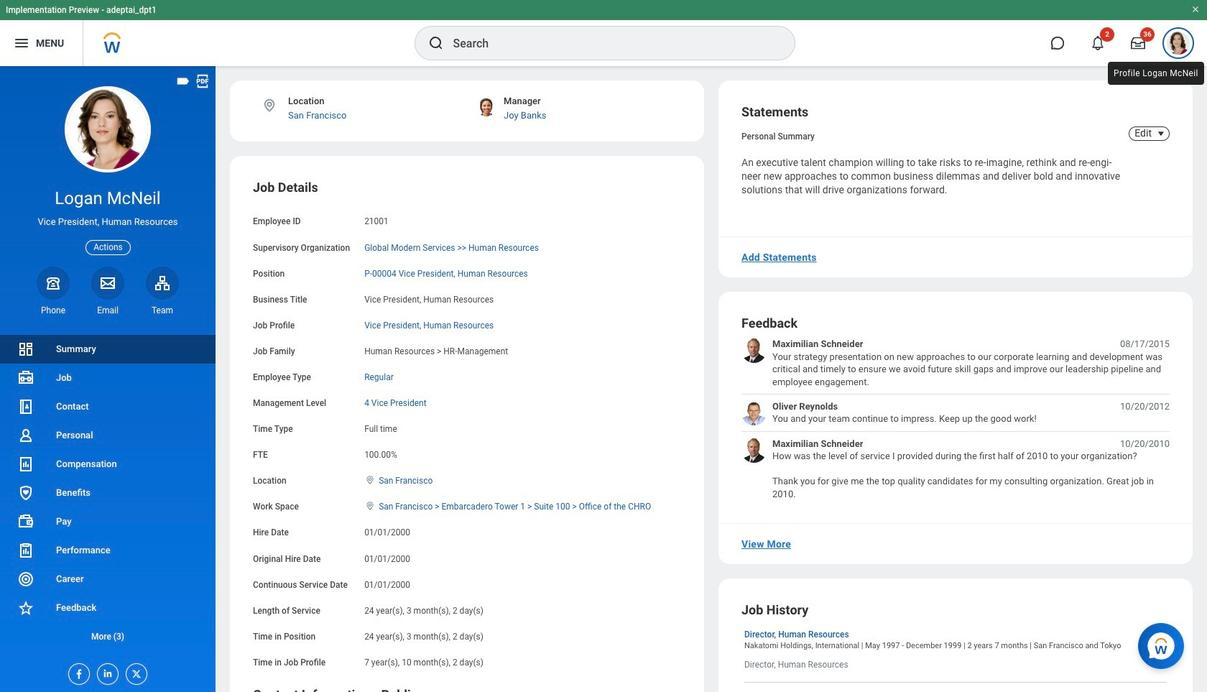 Task type: locate. For each thing, give the bounding box(es) containing it.
full time element
[[365, 421, 397, 434]]

1 vertical spatial location image
[[365, 501, 376, 511]]

phone logan mcneil element
[[37, 305, 70, 316]]

facebook image
[[69, 664, 85, 680]]

close environment banner image
[[1192, 5, 1201, 14]]

employee's photo (maximilian schneider) image
[[742, 338, 767, 363], [742, 438, 767, 463]]

banner
[[0, 0, 1208, 66]]

search image
[[427, 35, 445, 52]]

Search Workday  search field
[[453, 27, 765, 59]]

view team image
[[154, 274, 171, 292]]

location image
[[262, 98, 278, 114]]

tooltip
[[1106, 59, 1208, 88]]

employee's photo (maximilian schneider) image up the employee's photo (oliver reynolds)
[[742, 338, 767, 363]]

group
[[253, 179, 682, 669]]

1 horizontal spatial list
[[742, 338, 1171, 500]]

employee's photo (maximilian schneider) image down the employee's photo (oliver reynolds)
[[742, 438, 767, 463]]

contact image
[[17, 398, 35, 416]]

compensation image
[[17, 456, 35, 473]]

notifications large image
[[1091, 36, 1106, 50]]

1 vertical spatial employee's photo (maximilian schneider) image
[[742, 438, 767, 463]]

list
[[0, 335, 216, 651], [742, 338, 1171, 500]]

email logan mcneil element
[[91, 305, 124, 316]]

caret down image
[[1153, 128, 1171, 139]]

location image
[[365, 475, 376, 486], [365, 501, 376, 511]]

0 vertical spatial employee's photo (maximilian schneider) image
[[742, 338, 767, 363]]

0 vertical spatial location image
[[365, 475, 376, 486]]

team logan mcneil element
[[146, 305, 179, 316]]



Task type: vqa. For each thing, say whether or not it's contained in the screenshot.
"Review"
no



Task type: describe. For each thing, give the bounding box(es) containing it.
navigation pane region
[[0, 66, 216, 692]]

1 employee's photo (maximilian schneider) image from the top
[[742, 338, 767, 363]]

job image
[[17, 370, 35, 387]]

linkedin image
[[98, 664, 114, 679]]

career image
[[17, 571, 35, 588]]

pay image
[[17, 513, 35, 531]]

performance image
[[17, 542, 35, 559]]

x image
[[127, 664, 142, 680]]

mail image
[[99, 274, 116, 292]]

0 horizontal spatial list
[[0, 335, 216, 651]]

2 location image from the top
[[365, 501, 376, 511]]

summary image
[[17, 341, 35, 358]]

phone image
[[43, 274, 63, 292]]

inbox large image
[[1132, 36, 1146, 50]]

feedback image
[[17, 600, 35, 617]]

tag image
[[175, 73, 191, 89]]

personal image
[[17, 427, 35, 444]]

view printable version (pdf) image
[[195, 73, 211, 89]]

profile logan mcneil image
[[1168, 32, 1191, 58]]

2 employee's photo (maximilian schneider) image from the top
[[742, 438, 767, 463]]

1 location image from the top
[[365, 475, 376, 486]]

personal summary element
[[742, 129, 815, 142]]

justify image
[[13, 35, 30, 52]]

employee's photo (oliver reynolds) image
[[742, 400, 767, 426]]

benefits image
[[17, 485, 35, 502]]



